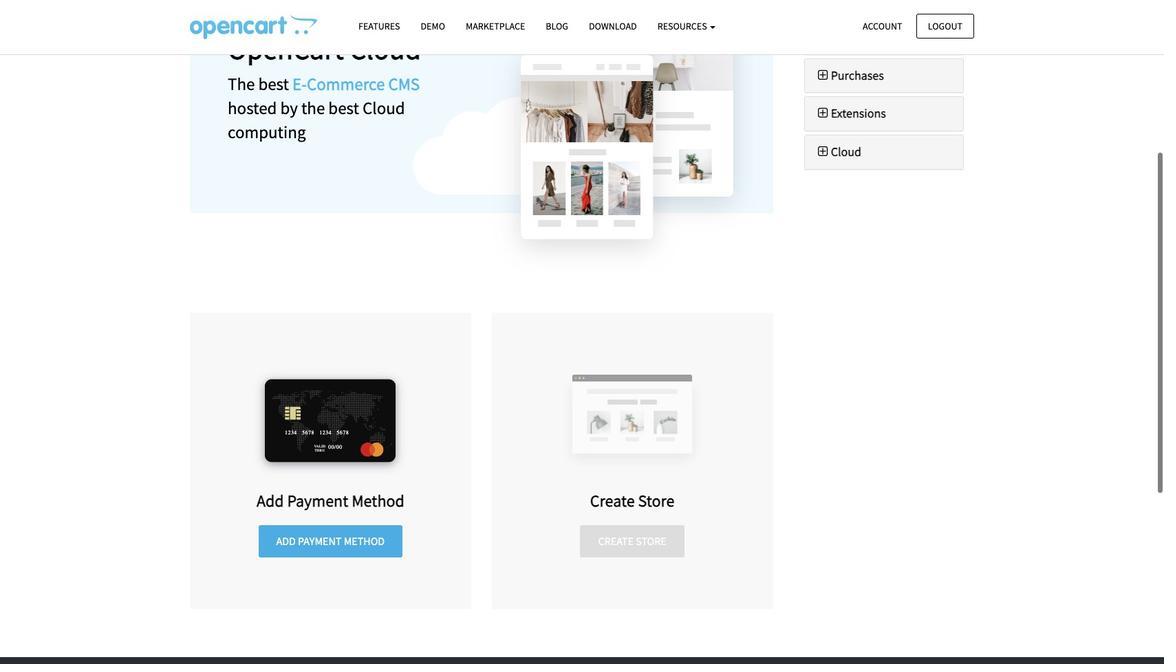 Task type: locate. For each thing, give the bounding box(es) containing it.
opencart - add cloud store image
[[190, 14, 317, 39]]

account up purchases link
[[831, 29, 873, 45]]

0 vertical spatial plus square o image
[[815, 69, 831, 82]]

by
[[280, 97, 298, 119]]

resources
[[658, 20, 709, 32]]

plus square o image for cloud
[[815, 146, 831, 158]]

cloud up 'cms' in the top of the page
[[350, 31, 421, 67]]

commerce
[[307, 73, 385, 95]]

add payment method link
[[258, 525, 403, 558]]

add payment method
[[276, 534, 385, 548]]

plus square o image
[[815, 69, 831, 82], [815, 146, 831, 158]]

e-
[[292, 73, 307, 95]]

1 horizontal spatial best
[[328, 97, 359, 119]]

create store
[[590, 491, 675, 512]]

add
[[257, 491, 284, 512]]

best down commerce
[[328, 97, 359, 119]]

0 vertical spatial best
[[258, 73, 289, 95]]

plus square o image
[[815, 108, 831, 120]]

account up purchases
[[863, 20, 902, 32]]

account
[[863, 20, 902, 32], [831, 29, 873, 45]]

purchases
[[831, 67, 884, 83]]

1 vertical spatial best
[[328, 97, 359, 119]]

cloud
[[350, 31, 421, 67], [363, 97, 405, 119], [831, 144, 861, 160]]

purchases link
[[815, 67, 884, 83]]

plus square o image inside cloud link
[[815, 146, 831, 158]]

0 vertical spatial cloud
[[350, 31, 421, 67]]

logout
[[928, 20, 963, 32]]

payment
[[287, 491, 348, 512]]

plus square o image down plus square o icon
[[815, 146, 831, 158]]

cloud down extensions link
[[831, 144, 861, 160]]

plus square o image inside purchases link
[[815, 69, 831, 82]]

2 plus square o image from the top
[[815, 146, 831, 158]]

the
[[228, 73, 255, 95]]

best left the e-
[[258, 73, 289, 95]]

1 vertical spatial plus square o image
[[815, 146, 831, 158]]

0 horizontal spatial best
[[258, 73, 289, 95]]

method
[[344, 534, 385, 548]]

resources link
[[647, 14, 726, 39]]

1 plus square o image from the top
[[815, 69, 831, 82]]

plus square o image up plus square o icon
[[815, 69, 831, 82]]

account link
[[851, 13, 914, 38], [815, 29, 873, 45]]

best
[[258, 73, 289, 95], [328, 97, 359, 119]]

store
[[638, 491, 675, 512]]

cloud link
[[815, 144, 861, 160]]

cloud down 'cms' in the top of the page
[[363, 97, 405, 119]]



Task type: describe. For each thing, give the bounding box(es) containing it.
marketplace
[[466, 20, 525, 32]]

opencart cloud the best e-commerce cms hosted by the best cloud computing
[[228, 31, 421, 143]]

1 vertical spatial cloud
[[363, 97, 405, 119]]

account link up purchases link
[[815, 29, 873, 45]]

the
[[301, 97, 325, 119]]

cms
[[388, 73, 420, 95]]

demo
[[421, 20, 445, 32]]

features
[[358, 20, 400, 32]]

opencart
[[228, 31, 344, 67]]

blog
[[546, 20, 568, 32]]

download
[[589, 20, 637, 32]]

plus square o image for purchases
[[815, 69, 831, 82]]

marketplace link
[[455, 14, 536, 39]]

extensions link
[[815, 106, 886, 121]]

blog link
[[536, 14, 579, 39]]

payment
[[298, 534, 342, 548]]

method
[[352, 491, 404, 512]]

account link up purchases
[[851, 13, 914, 38]]

extensions
[[831, 106, 886, 121]]

computing
[[228, 121, 306, 143]]

add payment method
[[257, 491, 404, 512]]

demo link
[[410, 14, 455, 39]]

hosted
[[228, 97, 277, 119]]

create
[[590, 491, 635, 512]]

download link
[[579, 14, 647, 39]]

2 vertical spatial cloud
[[831, 144, 861, 160]]

features link
[[348, 14, 410, 39]]

add
[[276, 534, 296, 548]]

logout link
[[916, 13, 974, 38]]



Task type: vqa. For each thing, say whether or not it's contained in the screenshot.
Plus Square O "icon" for Extensions
yes



